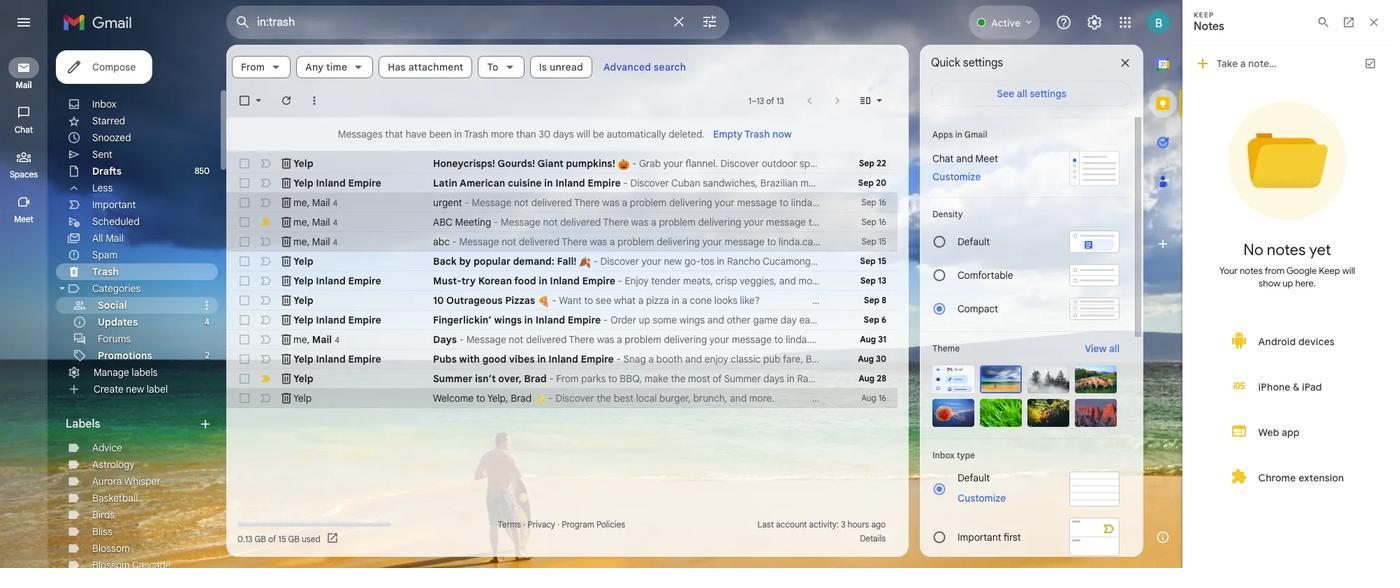Task type: locate. For each thing, give the bounding box(es) containing it.
1 gb from the left
[[255, 533, 266, 544]]

1 , from the top
[[307, 196, 310, 209]]

whisper
[[124, 475, 161, 488]]

0 vertical spatial of
[[766, 95, 774, 106]]

trash image for abc
[[279, 215, 293, 229]]

less
[[92, 182, 113, 194]]

1 horizontal spatial more
[[799, 275, 821, 287]]

summer down classic
[[724, 372, 761, 385]]

2 trash image from the top
[[279, 176, 293, 190]]

2 trash image from the top
[[279, 215, 293, 229]]

1 horizontal spatial gb
[[288, 533, 300, 544]]

0 vertical spatial more
[[491, 128, 514, 140]]

trash up honeycrisps!
[[464, 128, 488, 140]]

a right snag
[[649, 353, 654, 365]]

trash image
[[279, 196, 293, 210], [279, 215, 293, 229], [279, 274, 293, 288], [279, 293, 293, 307], [279, 313, 293, 327], [279, 333, 293, 347], [279, 352, 293, 366], [279, 372, 293, 386], [279, 391, 293, 405]]

updates
[[98, 316, 138, 328]]

2 me , mail 4 from the top
[[293, 216, 338, 228]]

0 vertical spatial from
[[241, 61, 265, 73]]

inbox for inbox type
[[933, 450, 955, 460]]

0 vertical spatial 30
[[539, 128, 551, 140]]

12 row from the top
[[226, 369, 1096, 388]]

day
[[781, 314, 797, 326]]

13 inside row
[[878, 275, 887, 286]]

1 vertical spatial sep 15
[[860, 256, 887, 266]]

make
[[645, 372, 669, 385]]

1 vertical spatial default
[[958, 472, 990, 484]]

1 vertical spatial 15
[[878, 256, 887, 266]]

4 , from the top
[[307, 333, 310, 345]]

last account activity: 3 hours ago details
[[758, 519, 886, 544]]

1 horizontal spatial from
[[556, 372, 579, 385]]

0 horizontal spatial important
[[92, 198, 136, 211]]

4 trash image from the top
[[279, 254, 293, 268]]

wings down cone
[[680, 314, 705, 326]]

tab list
[[1144, 45, 1183, 518]]

some
[[653, 314, 677, 326]]

1 horizontal spatial important
[[958, 531, 1002, 543]]

blossom
[[92, 542, 130, 555]]

been
[[429, 128, 452, 140]]

0 vertical spatial settings
[[963, 56, 1003, 70]]

0 horizontal spatial the
[[597, 392, 611, 405]]

inbox type element
[[933, 450, 1120, 460]]

quick
[[931, 56, 960, 70]]

of inside footer
[[268, 533, 276, 544]]

3 , from the top
[[307, 235, 310, 248]]

sep for must-try korean food in inland empire - enjoy tender meats, crisp veggies, and more ͏ ͏ ͏ ͏ ͏ ͏ ͏ ͏ ͏ ͏ ͏ ͏ ͏ ͏ ͏ ͏ ͏ ͏ ͏ ͏ ͏ ͏ ͏ ͏ ͏ ͏ ͏ ͏ ͏ ͏ ͏ ͏ ͏ ͏ ͏ ͏ ͏ ͏ ͏ ͏ ͏ ͏ ͏ ͏ ͏ ͏ ͏ ͏ ͏ ͏ ͏ ͏ ͏ ͏ ͏ ͏ ͏ ͏ ͏ ͏ ͏ ͏ ͏ ͏ ͏ ͏ ͏ ͏ ͏ ͏ ͏ ͏ ͏ ͏ ͏ ͏ ͏ ͏ ͏
[[861, 275, 876, 286]]

· right privacy
[[558, 519, 560, 530]]

5 yelp from the top
[[293, 294, 313, 307]]

, for urgent
[[307, 196, 310, 209]]

me , mail 4 for abc -
[[293, 235, 338, 248]]

0 vertical spatial 16
[[879, 197, 887, 208]]

yelp inland empire for must-try korean food in inland empire
[[293, 275, 381, 287]]

urgent -
[[433, 196, 472, 209]]

2 yelp from the top
[[293, 177, 313, 189]]

1 vertical spatial 30
[[876, 354, 887, 364]]

birds
[[92, 509, 115, 521]]

a left cone
[[682, 294, 687, 307]]

a right the what at the left of page
[[638, 294, 644, 307]]

important link
[[92, 198, 136, 211]]

wings down pizzas on the bottom left
[[494, 314, 522, 326]]

trash image for fingerlickin'
[[279, 313, 293, 327]]

30 right "than"
[[539, 128, 551, 140]]

of right the most
[[713, 372, 722, 385]]

inbox up starred
[[92, 98, 117, 110]]

the up burger,
[[671, 372, 686, 385]]

1 horizontal spatial a
[[649, 353, 654, 365]]

aug for discover the best local burger, brunch, and more. ͏ ͏ ͏ ͏ ͏ ͏ ͏ ͏ ͏ ͏ ͏ ͏ ͏ ͏ ͏ ͏ ͏ ͏ ͏ ͏ ͏ ͏ ͏ ͏ ͏ ͏ ͏ ͏ ͏ ͏ ͏ ͏ ͏ ͏ ͏ ͏ ͏ ͏ ͏ ͏ ͏ ͏ ͏ ͏ ͏ ͏ ͏ ͏ ͏ ͏ ͏ ͏ ͏ ͏ ͏ ͏ ͏ ͏ ͏ ͏ ͏ ͏ ͏ ͏ ͏ ͏ ͏ ͏ ͏ ͏ ͏ ͏ ͏ ͏
[[862, 393, 877, 403]]

of right "0.13"
[[268, 533, 276, 544]]

1 16 from the top
[[879, 197, 887, 208]]

before
[[889, 372, 918, 385]]

aurora
[[92, 475, 122, 488]]

settings right quick
[[963, 56, 1003, 70]]

default down type
[[958, 472, 990, 484]]

4 yelp inland empire from the top
[[293, 353, 381, 365]]

sep 16 for urgent -
[[862, 197, 887, 208]]

want
[[559, 294, 582, 307]]

8 row from the top
[[226, 291, 945, 310]]

0 horizontal spatial wings
[[494, 314, 522, 326]]

Search in mail search field
[[226, 6, 729, 39]]

default up comfortable
[[958, 235, 990, 248]]

sep for abc meeting -
[[862, 217, 877, 227]]

footer
[[226, 518, 898, 546]]

8 trash image from the top
[[279, 372, 293, 386]]

30 up 28
[[876, 354, 887, 364]]

1 vertical spatial settings
[[1030, 87, 1067, 100]]

main content
[[226, 45, 1096, 557]]

advice
[[92, 442, 122, 454]]

0 vertical spatial sep 15
[[862, 236, 887, 247]]

͏
[[821, 275, 824, 287], [824, 275, 826, 287], [826, 275, 829, 287], [829, 275, 831, 287], [831, 275, 834, 287], [834, 275, 836, 287], [836, 275, 839, 287], [839, 275, 841, 287], [841, 275, 844, 287], [844, 275, 847, 287], [846, 275, 849, 287], [849, 275, 852, 287], [852, 275, 854, 287], [854, 275, 857, 287], [857, 275, 859, 287], [859, 275, 862, 287], [862, 275, 864, 287], [864, 275, 867, 287], [867, 275, 869, 287], [869, 275, 872, 287], [872, 275, 874, 287], [874, 275, 877, 287], [877, 275, 879, 287], [879, 275, 882, 287], [882, 275, 884, 287], [884, 275, 887, 287], [887, 275, 889, 287], [889, 275, 892, 287], [892, 275, 894, 287], [894, 275, 897, 287], [897, 275, 899, 287], [899, 275, 902, 287], [902, 275, 904, 287], [904, 275, 907, 287], [907, 275, 909, 287], [909, 275, 912, 287], [912, 275, 914, 287], [914, 275, 917, 287], [917, 275, 919, 287], [919, 275, 922, 287], [922, 275, 924, 287], [924, 275, 927, 287], [927, 275, 929, 287], [929, 275, 932, 287], [932, 275, 934, 287], [934, 275, 937, 287], [937, 275, 939, 287], [939, 275, 942, 287], [942, 275, 944, 287], [944, 275, 947, 287], [947, 275, 949, 287], [949, 275, 952, 287], [952, 275, 954, 287], [954, 275, 957, 287], [957, 275, 959, 287], [959, 275, 962, 287], [962, 275, 964, 287], [964, 275, 967, 287], [967, 275, 969, 287], [969, 275, 972, 287], [972, 275, 974, 287], [974, 275, 977, 287], [977, 275, 979, 287], [979, 275, 982, 287], [982, 275, 984, 287], [984, 275, 987, 287], [987, 275, 989, 287], [989, 275, 992, 287], [992, 275, 994, 287], [994, 275, 997, 287], [997, 275, 999, 287], [999, 275, 1002, 287], [1002, 275, 1004, 287], [1004, 275, 1007, 287], [1007, 275, 1009, 287], [1009, 275, 1012, 287], [1012, 275, 1014, 287], [1014, 275, 1017, 287], [1017, 275, 1019, 287], [760, 294, 762, 307], [762, 294, 765, 307], [765, 294, 767, 307], [767, 294, 770, 307], [770, 294, 772, 307], [772, 294, 775, 307], [775, 294, 777, 307], [777, 294, 780, 307], [780, 294, 782, 307], [785, 294, 788, 307], [787, 294, 790, 307], [790, 294, 793, 307], [792, 294, 795, 307], [798, 294, 800, 307], [800, 294, 803, 307], [803, 294, 805, 307], [805, 294, 808, 307], [808, 294, 810, 307], [810, 294, 813, 307], [813, 294, 815, 307], [815, 294, 818, 307], [818, 294, 820, 307], [823, 294, 825, 307], [825, 294, 828, 307], [828, 294, 830, 307], [830, 294, 833, 307], [833, 294, 835, 307], [835, 294, 838, 307], [838, 294, 840, 307], [840, 294, 843, 307], [843, 294, 845, 307], [848, 294, 850, 307], [850, 294, 853, 307], [853, 294, 855, 307], [855, 294, 858, 307], [858, 294, 860, 307], [860, 294, 863, 307], [863, 294, 865, 307], [865, 294, 868, 307], [868, 294, 870, 307], [873, 294, 875, 307], [875, 294, 878, 307], [878, 294, 880, 307], [880, 294, 883, 307], [883, 294, 885, 307], [885, 294, 888, 307], [888, 294, 890, 307], [890, 294, 893, 307], [893, 294, 895, 307], [895, 294, 898, 307], [898, 294, 900, 307], [900, 294, 903, 307], [903, 294, 905, 307], [905, 294, 908, 307], [908, 294, 910, 307], [910, 294, 913, 307], [913, 294, 915, 307], [915, 294, 918, 307], [918, 294, 920, 307], [920, 294, 923, 307], [923, 294, 925, 307], [925, 294, 928, 307], [928, 294, 930, 307], [930, 294, 933, 307], [933, 294, 935, 307], [935, 294, 938, 307], [940, 294, 943, 307], [943, 294, 945, 307], [845, 314, 847, 326], [847, 314, 850, 326], [850, 314, 852, 326], [852, 314, 855, 326], [855, 314, 857, 326], [857, 314, 860, 326], [860, 314, 862, 326], [862, 314, 865, 326], [865, 314, 867, 326], [867, 314, 870, 326], [870, 314, 872, 326], [872, 314, 875, 326], [875, 314, 877, 326], [877, 314, 880, 326], [880, 314, 882, 326], [882, 314, 885, 326], [885, 314, 887, 326], [887, 314, 890, 326], [890, 314, 892, 326], [892, 314, 895, 326], [895, 314, 897, 326], [897, 314, 900, 326], [900, 314, 902, 326], [902, 314, 905, 326], [905, 314, 907, 326], [907, 314, 910, 326], [910, 314, 912, 326], [912, 314, 915, 326], [915, 314, 917, 326], [917, 314, 920, 326], [920, 314, 922, 326], [922, 314, 925, 326], [925, 314, 927, 326], [927, 314, 930, 326], [930, 314, 932, 326], [932, 314, 935, 326], [935, 314, 937, 326], [937, 314, 940, 326], [940, 314, 942, 326], [942, 314, 945, 326], [945, 314, 947, 326], [947, 314, 950, 326], [950, 314, 952, 326], [952, 314, 955, 326], [955, 314, 957, 326], [957, 314, 960, 326], [960, 314, 962, 326], [962, 314, 965, 326], [965, 314, 967, 326], [967, 314, 970, 326], [970, 314, 972, 326], [972, 314, 975, 326], [975, 314, 977, 326], [977, 314, 980, 326], [980, 314, 982, 326], [982, 314, 985, 326], [985, 314, 987, 326], [987, 314, 990, 326], [990, 314, 992, 326], [992, 314, 995, 326], [995, 314, 997, 326], [997, 314, 1000, 326], [1000, 314, 1002, 326], [1002, 314, 1005, 326], [1005, 314, 1007, 326], [1007, 314, 1010, 326], [1010, 314, 1012, 326], [1012, 314, 1015, 326], [1015, 314, 1017, 326], [1017, 314, 1020, 326], [1020, 314, 1022, 326], [1022, 314, 1025, 326], [1025, 314, 1027, 326], [1027, 314, 1030, 326], [1030, 314, 1032, 326], [1032, 314, 1035, 326], [827, 353, 829, 365], [829, 353, 832, 365], [832, 353, 834, 365], [834, 353, 837, 365], [837, 353, 839, 365], [839, 353, 842, 365], [842, 353, 844, 365], [844, 353, 847, 365], [847, 353, 849, 365], [849, 353, 852, 365], [852, 353, 854, 365], [854, 353, 857, 365], [857, 353, 859, 365], [859, 353, 862, 365], [862, 353, 864, 365], [864, 353, 867, 365], [867, 353, 869, 365], [869, 353, 872, 365], [872, 353, 874, 365], [874, 353, 877, 365], [877, 353, 879, 365], [879, 353, 882, 365], [882, 353, 884, 365], [884, 353, 887, 365], [887, 353, 889, 365], [889, 353, 892, 365], [892, 353, 894, 365], [894, 353, 897, 365], [897, 353, 899, 365], [899, 353, 902, 365], [902, 353, 904, 365], [904, 353, 907, 365], [907, 353, 909, 365], [909, 353, 912, 365], [912, 353, 914, 365], [914, 353, 917, 365], [917, 353, 919, 365], [919, 353, 922, 365], [922, 353, 924, 365], [924, 353, 927, 365], [927, 353, 929, 365], [929, 353, 932, 365], [932, 353, 934, 365], [934, 353, 937, 365], [937, 353, 939, 365], [939, 353, 942, 365], [942, 353, 944, 365], [944, 353, 947, 365], [947, 353, 949, 365], [949, 353, 952, 365], [952, 353, 954, 365], [954, 353, 957, 365], [957, 353, 960, 365], [959, 353, 962, 365], [962, 353, 965, 365], [964, 353, 967, 365], [967, 353, 970, 365], [970, 353, 972, 365], [972, 353, 975, 365], [975, 353, 977, 365], [977, 353, 980, 365], [980, 353, 982, 365], [982, 353, 985, 365], [985, 353, 987, 365], [987, 353, 990, 365], [990, 353, 992, 365], [992, 353, 995, 365], [995, 353, 997, 365], [997, 353, 1000, 365], [1000, 353, 1002, 365], [1002, 353, 1005, 365], [1005, 353, 1007, 365], [1007, 353, 1010, 365], [1010, 353, 1012, 365], [1012, 353, 1015, 365], [1015, 353, 1017, 365], [1017, 353, 1020, 365], [1020, 353, 1022, 365], [966, 372, 969, 385], [969, 372, 971, 385], [971, 372, 974, 385], [974, 372, 976, 385], [979, 372, 981, 385], [981, 372, 984, 385], [984, 372, 986, 385], [986, 372, 989, 385], [991, 372, 994, 385], [994, 372, 996, 385], [996, 372, 999, 385], [999, 372, 1001, 385], [1004, 372, 1006, 385], [1006, 372, 1009, 385], [1009, 372, 1011, 385], [1011, 372, 1014, 385], [1016, 372, 1019, 385], [1019, 372, 1021, 385], [1021, 372, 1024, 385], [1024, 372, 1026, 385], [1029, 372, 1031, 385], [1031, 372, 1034, 385], [1034, 372, 1036, 385], [1036, 372, 1039, 385], [1041, 372, 1044, 385], [1044, 372, 1046, 385], [1046, 372, 1049, 385], [1049, 372, 1051, 385], [1054, 372, 1056, 385], [1056, 372, 1059, 385], [1059, 372, 1061, 385], [1061, 372, 1064, 385], [1066, 372, 1069, 385], [1069, 372, 1071, 385], [1071, 372, 1074, 385], [1074, 372, 1076, 385], [1079, 372, 1081, 385], [1081, 372, 1084, 385], [1084, 372, 1086, 385], [1086, 372, 1089, 385], [1091, 372, 1094, 385], [1094, 372, 1096, 385], [775, 392, 777, 405], [777, 392, 780, 405], [780, 392, 782, 405], [782, 392, 785, 405], [785, 392, 787, 405], [787, 392, 790, 405], [790, 392, 792, 405], [792, 392, 795, 405], [795, 392, 797, 405], [797, 392, 800, 405], [800, 392, 802, 405], [802, 392, 805, 405], [805, 392, 807, 405], [807, 392, 810, 405], [810, 392, 812, 405], [812, 392, 815, 405], [815, 392, 817, 405], [817, 392, 820, 405], [820, 392, 822, 405], [822, 392, 825, 405], [825, 392, 827, 405], [827, 392, 830, 405], [830, 392, 832, 405], [832, 392, 835, 405], [835, 392, 837, 405], [837, 392, 840, 405], [840, 392, 842, 405], [842, 392, 845, 405], [845, 392, 847, 405], [847, 392, 850, 405], [850, 392, 852, 405], [852, 392, 855, 405], [855, 392, 857, 405], [857, 392, 860, 405], [860, 392, 862, 405], [862, 392, 865, 405], [865, 392, 867, 405], [867, 392, 870, 405], [870, 392, 872, 405], [872, 392, 875, 405], [875, 392, 877, 405], [877, 392, 880, 405], [880, 392, 882, 405], [882, 392, 885, 405], [885, 392, 887, 405], [887, 392, 890, 405], [890, 392, 892, 405], [892, 392, 895, 405], [895, 392, 897, 405], [897, 392, 900, 405], [900, 392, 902, 405], [902, 392, 905, 405], [905, 392, 907, 405], [907, 392, 910, 405], [910, 392, 912, 405], [912, 392, 915, 405], [915, 392, 917, 405], [917, 392, 920, 405], [920, 392, 922, 405], [922, 392, 925, 405], [925, 392, 927, 405], [927, 392, 930, 405], [930, 392, 932, 405], [932, 392, 935, 405], [935, 392, 937, 405], [937, 392, 940, 405], [940, 392, 942, 405], [942, 392, 945, 405], [945, 392, 947, 405], [947, 392, 950, 405], [950, 392, 952, 405], [952, 392, 955, 405], [955, 392, 957, 405], [957, 392, 960, 405]]

days inside row
[[764, 372, 785, 385]]

aug left 28
[[859, 373, 875, 384]]

more left "than"
[[491, 128, 514, 140]]

3 yelp inland empire from the top
[[293, 314, 381, 326]]

popular
[[474, 255, 511, 268]]

- right meeting
[[494, 216, 498, 228]]

by
[[459, 255, 471, 268]]

row
[[226, 154, 898, 173], [226, 173, 898, 193], [226, 193, 898, 212], [226, 212, 898, 232], [226, 232, 898, 252], [226, 252, 898, 271], [226, 271, 1019, 291], [226, 291, 945, 310], [226, 310, 1035, 330], [226, 330, 898, 349], [226, 349, 1022, 369], [226, 369, 1096, 388], [226, 388, 960, 408]]

1 sep 16 from the top
[[862, 197, 887, 208]]

0 horizontal spatial gb
[[255, 533, 266, 544]]

0 horizontal spatial inbox
[[92, 98, 117, 110]]

1 vertical spatial important
[[958, 531, 1002, 543]]

terms link
[[498, 519, 521, 530]]

trash left now
[[745, 128, 770, 140]]

2 horizontal spatial to
[[608, 372, 617, 385]]

important up scheduled
[[92, 198, 136, 211]]

1 yelp inland empire from the top
[[293, 177, 381, 189]]

to left yelp,
[[476, 392, 485, 405]]

aurora whisper link
[[92, 475, 161, 488]]

inbox for inbox
[[92, 98, 117, 110]]

birds link
[[92, 509, 115, 521]]

spam
[[92, 249, 118, 261]]

sep 6
[[864, 314, 887, 325]]

- down automatically
[[630, 157, 639, 170]]

None checkbox
[[238, 94, 252, 108], [238, 157, 252, 170], [238, 176, 252, 190], [238, 196, 252, 210], [238, 235, 252, 249], [238, 352, 252, 366], [238, 372, 252, 386], [238, 94, 252, 108], [238, 157, 252, 170], [238, 176, 252, 190], [238, 196, 252, 210], [238, 235, 252, 249], [238, 352, 252, 366], [238, 372, 252, 386]]

10 outrageous pizzas
[[433, 294, 538, 307]]

0 horizontal spatial settings
[[963, 56, 1003, 70]]

1 horizontal spatial summer
[[724, 372, 761, 385]]

from up discover on the bottom of the page
[[556, 372, 579, 385]]

and left more.
[[730, 392, 747, 405]]

aug 28
[[859, 373, 887, 384]]

1 horizontal spatial 30
[[876, 354, 887, 364]]

1 default from the top
[[958, 235, 990, 248]]

from down search in mail image
[[241, 61, 265, 73]]

chat inside heading
[[15, 124, 33, 135]]

- right days
[[459, 333, 464, 346]]

6
[[882, 314, 887, 325]]

0 horizontal spatial to
[[476, 392, 485, 405]]

summer up welcome
[[433, 372, 473, 385]]

2 , from the top
[[307, 216, 310, 228]]

6 row from the top
[[226, 252, 898, 271]]

2 yelp inland empire from the top
[[293, 275, 381, 287]]

1 vertical spatial 16
[[879, 217, 887, 227]]

1 horizontal spatial of
[[713, 372, 722, 385]]

5 row from the top
[[226, 232, 898, 252]]

1 vertical spatial more
[[799, 275, 821, 287]]

to left bbq, at the bottom left of page
[[608, 372, 617, 385]]

0 horizontal spatial from
[[241, 61, 265, 73]]

me for abc meeting
[[293, 216, 307, 228]]

sep 13
[[861, 275, 887, 286]]

13 for sep
[[878, 275, 887, 286]]

9 yelp from the top
[[293, 392, 312, 405]]

1 vertical spatial meet
[[14, 214, 33, 224]]

2 sep 16 from the top
[[862, 217, 887, 227]]

categories link
[[92, 282, 141, 295]]

1 horizontal spatial 13
[[777, 95, 784, 106]]

2 vertical spatial 16
[[879, 393, 887, 403]]

me for days
[[293, 333, 307, 345]]

2 horizontal spatial 13
[[878, 275, 887, 286]]

updates link
[[98, 316, 138, 328]]

1 horizontal spatial meet
[[976, 152, 998, 165]]

in
[[454, 128, 462, 140], [955, 129, 963, 140], [544, 177, 553, 189], [539, 275, 548, 287], [672, 294, 680, 307], [524, 314, 533, 326], [537, 353, 546, 365], [787, 372, 795, 385]]

4 for abc meeting -
[[333, 217, 338, 227]]

trash image for back by popular demand: fall!
[[279, 254, 293, 268]]

sent
[[92, 148, 112, 161]]

veggies,
[[740, 275, 777, 287]]

days down pub
[[764, 372, 785, 385]]

comfortable
[[958, 269, 1013, 282]]

4
[[333, 197, 338, 208], [333, 217, 338, 227], [333, 236, 338, 247], [205, 316, 210, 327], [335, 334, 340, 345]]

trash
[[464, 128, 488, 140], [745, 128, 770, 140], [92, 265, 119, 278]]

1 vertical spatial chat
[[933, 152, 954, 165]]

meet inside 'heading'
[[14, 214, 33, 224]]

in right the vibes
[[537, 353, 546, 365]]

important left first
[[958, 531, 1002, 543]]

navigation
[[0, 45, 49, 568]]

0 horizontal spatial more
[[491, 128, 514, 140]]

0 vertical spatial sep 16
[[862, 197, 887, 208]]

1 me , mail 4 from the top
[[293, 196, 338, 209]]

🎃 image
[[618, 159, 630, 170]]

brad left ✨ icon
[[511, 392, 532, 405]]

- want to see what a pizza in a cone looks like? ͏ ͏ ͏ ͏ ͏ ͏ ͏ ͏ ͏ ͏͏ ͏ ͏ ͏ ͏ ͏͏ ͏ ͏ ͏ ͏ ͏ ͏ ͏ ͏ ͏ ͏͏ ͏ ͏ ͏ ͏ ͏ ͏ ͏ ͏ ͏ ͏͏ ͏ ͏ ͏ ͏ ͏ ͏ ͏ ͏ ͏ ͏͏ ͏ ͏ ͏ ͏ ͏ ͏ ͏ ͏ ͏ ͏ ͏ ͏ ͏ ͏ ͏ ͏ ͏ ͏ ͏ ͏ ͏ ͏ ͏ ͏ ͏ ͏ ͏͏ ͏ ͏
[[550, 294, 945, 307]]

quick settings
[[931, 56, 1003, 70]]

5 trash image from the top
[[279, 313, 293, 327]]

1 horizontal spatial chat
[[933, 152, 954, 165]]

inbox left type
[[933, 450, 955, 460]]

chat down the apps
[[933, 152, 954, 165]]

1 yelp from the top
[[293, 157, 313, 170]]

1 vertical spatial inbox
[[933, 450, 955, 460]]

theme element
[[933, 342, 960, 356]]

what
[[614, 294, 636, 307]]

meet down spaces heading
[[14, 214, 33, 224]]

3 row from the top
[[226, 193, 898, 212]]

1 vertical spatial of
[[713, 372, 722, 385]]

abc -
[[433, 235, 459, 248]]

4 me from the top
[[293, 333, 307, 345]]

brad up ✨ icon
[[524, 372, 547, 385]]

- left snag
[[617, 353, 621, 365]]

mail for days
[[312, 333, 332, 345]]

850
[[195, 166, 210, 176]]

4 row from the top
[[226, 212, 898, 232]]

other
[[727, 314, 751, 326]]

sep for latin american cuisine in inland empire -
[[858, 177, 874, 188]]

gb left 'used'
[[288, 533, 300, 544]]

trash image
[[279, 157, 293, 170], [279, 176, 293, 190], [279, 235, 293, 249], [279, 254, 293, 268]]

see all settings button
[[931, 81, 1133, 106]]

settings right all
[[1030, 87, 1067, 100]]

days
[[433, 333, 457, 346]]

2 16 from the top
[[879, 217, 887, 227]]

0 vertical spatial default
[[958, 235, 990, 248]]

0 vertical spatial important
[[92, 198, 136, 211]]

me for urgent
[[293, 196, 307, 209]]

sep for fingerlickin' wings in inland empire - order up some wings and other game day eats, brad ͏ ͏ ͏ ͏ ͏ ͏ ͏ ͏ ͏ ͏ ͏ ͏ ͏ ͏ ͏ ͏ ͏ ͏ ͏ ͏ ͏ ͏ ͏ ͏ ͏ ͏ ͏ ͏ ͏ ͏ ͏ ͏ ͏ ͏ ͏ ͏ ͏ ͏ ͏ ͏ ͏ ͏ ͏ ͏ ͏ ͏ ͏ ͏ ͏ ͏ ͏ ͏ ͏ ͏ ͏ ͏ ͏ ͏ ͏ ͏ ͏ ͏ ͏ ͏ ͏ ͏ ͏ ͏ ͏ ͏ ͏ ͏ ͏ ͏ ͏ ͏
[[864, 314, 880, 325]]

trash image for honeycrisps! gourds! giant pumpkins!
[[279, 157, 293, 170]]

inbox
[[92, 98, 117, 110], [933, 450, 955, 460]]

more.
[[749, 392, 775, 405]]

4 trash image from the top
[[279, 293, 293, 307]]

2 me from the top
[[293, 216, 307, 228]]

2 gb from the left
[[288, 533, 300, 544]]

1 me from the top
[[293, 196, 307, 209]]

13 row from the top
[[226, 388, 960, 408]]

2 default from the top
[[958, 472, 990, 484]]

16 for abc meeting -
[[879, 217, 887, 227]]

1 vertical spatial from
[[556, 372, 579, 385]]

ago
[[871, 519, 886, 530]]

of right 1
[[766, 95, 774, 106]]

important for important first
[[958, 531, 1002, 543]]

main content containing from
[[226, 45, 1096, 557]]

program
[[562, 519, 594, 530]]

important first
[[958, 531, 1021, 543]]

social
[[98, 299, 127, 312]]

1 trash image from the top
[[279, 157, 293, 170]]

· right terms link
[[523, 519, 525, 530]]

aug up aug 28
[[858, 354, 874, 364]]

3 trash image from the top
[[279, 274, 293, 288]]

in right been on the top left of page
[[454, 128, 462, 140]]

- right urgent
[[465, 196, 469, 209]]

0 vertical spatial the
[[671, 372, 686, 385]]

30 inside row
[[876, 354, 887, 364]]

to left see on the bottom of the page
[[584, 294, 593, 307]]

sep
[[859, 158, 875, 168], [858, 177, 874, 188], [862, 197, 877, 208], [862, 217, 877, 227], [862, 236, 877, 247], [860, 256, 876, 266], [861, 275, 876, 286], [864, 295, 880, 305], [864, 314, 880, 325]]

and down apps in gmail
[[956, 152, 973, 165]]

of for 1 13 of 13
[[766, 95, 774, 106]]

None checkbox
[[238, 215, 252, 229], [238, 254, 252, 268], [238, 274, 252, 288], [238, 293, 252, 307], [238, 313, 252, 327], [238, 333, 252, 347], [238, 391, 252, 405], [238, 215, 252, 229], [238, 254, 252, 268], [238, 274, 252, 288], [238, 293, 252, 307], [238, 313, 252, 327], [238, 333, 252, 347], [238, 391, 252, 405]]

1 horizontal spatial settings
[[1030, 87, 1067, 100]]

0 vertical spatial chat
[[15, 124, 33, 135]]

0 horizontal spatial meet
[[14, 214, 33, 224]]

9 trash image from the top
[[279, 391, 293, 405]]

2 summer from the left
[[724, 372, 761, 385]]

1 vertical spatial days
[[764, 372, 785, 385]]

pizza
[[646, 294, 669, 307]]

1 trash image from the top
[[279, 196, 293, 210]]

2 horizontal spatial of
[[766, 95, 774, 106]]

apps in gmail
[[933, 129, 988, 140]]

1 13 of 13
[[749, 95, 784, 106]]

0 horizontal spatial 13
[[757, 95, 764, 106]]

from
[[241, 61, 265, 73], [556, 372, 579, 385]]

0 horizontal spatial chat
[[15, 124, 33, 135]]

pizzas
[[505, 294, 535, 307]]

american
[[460, 177, 505, 189]]

0 horizontal spatial of
[[268, 533, 276, 544]]

aug down aug 28
[[862, 393, 877, 403]]

me for abc
[[293, 235, 307, 248]]

0 horizontal spatial summer
[[433, 372, 473, 385]]

see
[[997, 87, 1015, 100]]

honeycrisps! gourds! giant pumpkins!
[[433, 157, 618, 170]]

2 vertical spatial 15
[[278, 533, 286, 544]]

1 horizontal spatial the
[[671, 372, 686, 385]]

4 me , mail 4 from the top
[[293, 333, 340, 345]]

inland
[[316, 177, 346, 189], [556, 177, 585, 189], [316, 275, 346, 287], [550, 275, 580, 287], [316, 314, 346, 326], [536, 314, 565, 326], [316, 353, 346, 365], [549, 353, 578, 365]]

aug for snag a booth and enjoy classic pub fare, brad ͏ ͏ ͏ ͏ ͏ ͏ ͏ ͏ ͏ ͏ ͏ ͏ ͏ ͏ ͏ ͏ ͏ ͏ ͏ ͏ ͏ ͏ ͏ ͏ ͏ ͏ ͏ ͏ ͏ ͏ ͏ ͏ ͏ ͏ ͏ ͏ ͏ ͏ ͏ ͏ ͏ ͏ ͏ ͏ ͏ ͏ ͏ ͏ ͏ ͏ ͏ ͏ ͏ ͏ ͏ ͏ ͏ ͏ ͏ ͏ ͏ ͏ ͏ ͏ ͏ ͏ ͏ ͏ ͏ ͏ ͏ ͏ ͏ ͏ ͏ ͏ ͏ ͏
[[858, 354, 874, 364]]

all mail link
[[92, 232, 124, 245]]

compact
[[958, 303, 998, 315]]

1 vertical spatial sep 16
[[862, 217, 887, 227]]

days left will
[[553, 128, 574, 140]]

- right 🍕 'image'
[[552, 294, 557, 307]]

7 trash image from the top
[[279, 352, 293, 366]]

3 trash image from the top
[[279, 235, 293, 249]]

like?
[[740, 294, 760, 307]]

2 vertical spatial of
[[268, 533, 276, 544]]

label
[[147, 383, 168, 395]]

1 horizontal spatial to
[[584, 294, 593, 307]]

bliss
[[92, 525, 112, 538]]

from inside row
[[556, 372, 579, 385]]

more up eats,
[[799, 275, 821, 287]]

the left best
[[597, 392, 611, 405]]

, for abc meeting
[[307, 216, 310, 228]]

trash down spam
[[92, 265, 119, 278]]

1 horizontal spatial inbox
[[933, 450, 955, 460]]

3 me , mail 4 from the top
[[293, 235, 338, 248]]

up
[[639, 314, 650, 326]]

chat down "mail" heading
[[15, 124, 33, 135]]

3 me from the top
[[293, 235, 307, 248]]

more inside row
[[799, 275, 821, 287]]

aug for from parks to bbq, make the most of summer days in rancho cucamonga before fall begins͏ ͏ ͏ ͏ ͏ ͏͏ ͏ ͏ ͏ ͏ ͏͏ ͏ ͏ ͏ ͏ ͏͏ ͏ ͏ ͏ ͏ ͏͏ ͏ ͏ ͏ ͏ ͏͏ ͏ ͏ ͏ ͏ ͏͏ ͏ ͏ ͏ ͏ ͏͏ ͏ ͏ ͏ ͏ ͏͏ ͏ ͏ ͏ ͏ ͏͏ ͏ ͏ ͏ ͏ ͏͏ ͏ ͏
[[859, 373, 875, 384]]

privacy
[[528, 519, 555, 530]]

me , mail 4 for days -
[[293, 333, 340, 345]]

important for important link
[[92, 198, 136, 211]]

0 vertical spatial 15
[[879, 236, 887, 247]]

meet down the gmail
[[976, 152, 998, 165]]

spaces heading
[[0, 169, 48, 180]]

sep 16
[[862, 197, 887, 208], [862, 217, 887, 227]]

aug 16
[[862, 393, 887, 403]]

booth
[[656, 353, 683, 365]]

discover
[[556, 392, 594, 405]]

2 horizontal spatial trash
[[745, 128, 770, 140]]

1 vertical spatial to
[[608, 372, 617, 385]]

order
[[611, 314, 637, 326]]

0 vertical spatial inbox
[[92, 98, 117, 110]]

6 trash image from the top
[[279, 333, 293, 347]]

gb right "0.13"
[[255, 533, 266, 544]]

details link
[[860, 533, 886, 544]]

16
[[879, 197, 887, 208], [879, 217, 887, 227], [879, 393, 887, 403]]

empty trash now
[[713, 128, 792, 140]]

tender
[[651, 275, 681, 287]]

welcome
[[433, 392, 474, 405]]

meats,
[[683, 275, 713, 287]]

0 horizontal spatial 30
[[539, 128, 551, 140]]

0 horizontal spatial days
[[553, 128, 574, 140]]

1 horizontal spatial wings
[[680, 314, 705, 326]]

mail for abc
[[312, 235, 330, 248]]

in down pizzas on the bottom left
[[524, 314, 533, 326]]

advanced search
[[604, 61, 686, 73]]

fall
[[921, 372, 934, 385]]

0 horizontal spatial ·
[[523, 519, 525, 530]]

11 row from the top
[[226, 349, 1022, 369]]

1 horizontal spatial ·
[[558, 519, 560, 530]]

eats,
[[799, 314, 821, 326]]

inbox link
[[92, 98, 117, 110]]

1 horizontal spatial days
[[764, 372, 785, 385]]

pumpkins!
[[566, 157, 615, 170]]



Task type: vqa. For each thing, say whether or not it's contained in the screenshot.
35
no



Task type: describe. For each thing, give the bounding box(es) containing it.
compose button
[[56, 50, 153, 84]]

basketball link
[[92, 492, 138, 504]]

trash image for summer
[[279, 372, 293, 386]]

vibes
[[509, 353, 535, 365]]

yelp inland empire for fingerlickin' wings in inland empire
[[293, 314, 381, 326]]

begins͏
[[936, 372, 966, 385]]

trash image for urgent
[[279, 196, 293, 210]]

3 16 from the top
[[879, 393, 887, 403]]

Search in mail text field
[[257, 15, 662, 29]]

8 yelp from the top
[[293, 372, 313, 385]]

in right the apps
[[955, 129, 963, 140]]

astrology
[[92, 458, 135, 471]]

advice link
[[92, 442, 122, 454]]

4 yelp from the top
[[293, 275, 313, 287]]

2 wings from the left
[[680, 314, 705, 326]]

parks
[[581, 372, 606, 385]]

will
[[577, 128, 590, 140]]

- right over, at the bottom of the page
[[549, 372, 554, 385]]

sep 22
[[859, 158, 887, 168]]

sep 16 for abc meeting -
[[862, 217, 887, 227]]

7 yelp from the top
[[293, 353, 313, 365]]

sep 15 for abc
[[862, 236, 887, 247]]

back by popular demand: fall!
[[433, 255, 579, 268]]

, for days
[[307, 333, 310, 345]]

support image
[[1056, 14, 1072, 31]]

✨ image
[[534, 393, 546, 405]]

trash image for must-
[[279, 274, 293, 288]]

4 for abc -
[[333, 236, 338, 247]]

display density element
[[933, 209, 1120, 219]]

trash inside button
[[745, 128, 770, 140]]

- left "enjoy"
[[618, 275, 622, 287]]

🍂 image
[[579, 256, 591, 268]]

starred link
[[92, 115, 125, 127]]

clear search image
[[665, 8, 693, 36]]

good
[[483, 353, 507, 365]]

, for abc
[[307, 235, 310, 248]]

pubs with good vibes in inland empire - snag a booth and enjoy classic pub fare, brad ͏ ͏ ͏ ͏ ͏ ͏ ͏ ͏ ͏ ͏ ͏ ͏ ͏ ͏ ͏ ͏ ͏ ͏ ͏ ͏ ͏ ͏ ͏ ͏ ͏ ͏ ͏ ͏ ͏ ͏ ͏ ͏ ͏ ͏ ͏ ͏ ͏ ͏ ͏ ͏ ͏ ͏ ͏ ͏ ͏ ͏ ͏ ͏ ͏ ͏ ͏ ͏ ͏ ͏ ͏ ͏ ͏ ͏ ͏ ͏ ͏ ͏ ͏ ͏ ͏ ͏ ͏ ͏ ͏ ͏ ͏ ͏ ͏ ͏ ͏ ͏ ͏ ͏
[[433, 353, 1022, 365]]

0 horizontal spatial a
[[638, 294, 644, 307]]

2 vertical spatial to
[[476, 392, 485, 405]]

15 inside footer
[[278, 533, 286, 544]]

bliss link
[[92, 525, 112, 538]]

in right pizza at the left of page
[[672, 294, 680, 307]]

sep 15 for back by popular demand: fall!
[[860, 256, 887, 266]]

must-try korean food in inland empire - enjoy tender meats, crisp veggies, and more ͏ ͏ ͏ ͏ ͏ ͏ ͏ ͏ ͏ ͏ ͏ ͏ ͏ ͏ ͏ ͏ ͏ ͏ ͏ ͏ ͏ ͏ ͏ ͏ ͏ ͏ ͏ ͏ ͏ ͏ ͏ ͏ ͏ ͏ ͏ ͏ ͏ ͏ ͏ ͏ ͏ ͏ ͏ ͏ ͏ ͏ ͏ ͏ ͏ ͏ ͏ ͏ ͏ ͏ ͏ ͏ ͏ ͏ ͏ ͏ ͏ ͏ ͏ ͏ ͏ ͏ ͏ ͏ ͏ ͏ ͏ ͏ ͏ ͏ ͏ ͏ ͏ ͏ ͏
[[433, 275, 1019, 287]]

me , mail 4 for urgent -
[[293, 196, 338, 209]]

default for comfortable
[[958, 235, 990, 248]]

advanced search button
[[598, 54, 692, 80]]

basketball
[[92, 492, 138, 504]]

advanced
[[604, 61, 651, 73]]

2 horizontal spatial a
[[682, 294, 687, 307]]

labels heading
[[66, 417, 198, 431]]

1
[[749, 95, 752, 106]]

mail for abc
[[312, 216, 330, 228]]

me , mail 4 for abc meeting -
[[293, 216, 338, 228]]

urgent
[[433, 196, 462, 209]]

inbox type
[[933, 450, 975, 460]]

abc
[[433, 216, 453, 228]]

and down looks
[[708, 314, 724, 326]]

4 for urgent -
[[333, 197, 338, 208]]

spam link
[[92, 249, 118, 261]]

settings inside button
[[1030, 87, 1067, 100]]

15 for abc
[[879, 236, 887, 247]]

- left order
[[604, 314, 608, 326]]

0 vertical spatial days
[[553, 128, 574, 140]]

6 yelp from the top
[[293, 314, 313, 326]]

0 vertical spatial meet
[[976, 152, 998, 165]]

- right ✨ icon
[[549, 392, 553, 405]]

toggle split pane mode image
[[859, 94, 873, 108]]

cucamonga
[[833, 372, 887, 385]]

trash image for pubs
[[279, 352, 293, 366]]

terms
[[498, 519, 521, 530]]

welcome to yelp, brad
[[433, 392, 534, 405]]

mail for urgent
[[312, 196, 330, 209]]

has attachment
[[388, 61, 464, 73]]

outrageous
[[446, 294, 503, 307]]

must-
[[433, 275, 462, 287]]

more image
[[307, 94, 321, 108]]

yelp inland empire for latin american cuisine in inland empire
[[293, 177, 381, 189]]

navigation containing mail
[[0, 45, 49, 568]]

trash image for days
[[279, 333, 293, 347]]

sep for urgent -
[[862, 197, 877, 208]]

of for 0.13 gb of 15 gb used
[[268, 533, 276, 544]]

1 wings from the left
[[494, 314, 522, 326]]

any
[[305, 61, 324, 73]]

compose
[[92, 61, 136, 73]]

now
[[773, 128, 792, 140]]

4 for days -
[[335, 334, 340, 345]]

isn't
[[475, 372, 496, 385]]

1 horizontal spatial trash
[[464, 128, 488, 140]]

quick settings element
[[931, 56, 1003, 81]]

yelp inland empire for pubs with good vibes in inland empire
[[293, 353, 381, 365]]

in right food
[[539, 275, 548, 287]]

sep for abc -
[[862, 236, 877, 247]]

snoozed link
[[92, 131, 131, 144]]

see all settings
[[997, 87, 1067, 100]]

13 for 1
[[757, 95, 764, 106]]

1 vertical spatial the
[[597, 392, 611, 405]]

honeycrisps!
[[433, 157, 495, 170]]

manage
[[94, 366, 129, 379]]

social link
[[98, 299, 127, 312]]

brad right eats,
[[824, 314, 845, 326]]

and up the most
[[685, 353, 702, 365]]

astrology link
[[92, 458, 135, 471]]

manage labels create new label
[[94, 366, 168, 395]]

chat heading
[[0, 124, 48, 136]]

fall!
[[557, 255, 577, 268]]

last
[[758, 519, 774, 530]]

brad up rancho
[[806, 353, 827, 365]]

trash link
[[92, 265, 119, 278]]

31
[[878, 334, 887, 344]]

7 row from the top
[[226, 271, 1019, 291]]

16 for urgent -
[[879, 197, 887, 208]]

refresh image
[[279, 94, 293, 108]]

has
[[388, 61, 406, 73]]

all
[[1017, 87, 1028, 100]]

and right veggies,
[[779, 275, 796, 287]]

1 · from the left
[[523, 519, 525, 530]]

labels
[[66, 417, 100, 431]]

blossom link
[[92, 542, 130, 555]]

starred
[[92, 115, 125, 127]]

see
[[596, 294, 612, 307]]

trash image for abc
[[279, 235, 293, 249]]

15 for back by popular demand: fall!
[[878, 256, 887, 266]]

mail inside heading
[[16, 80, 32, 90]]

settings image
[[1086, 14, 1103, 31]]

from inside dropdown button
[[241, 61, 265, 73]]

from button
[[232, 56, 291, 78]]

🍕 image
[[538, 295, 550, 307]]

sent link
[[92, 148, 112, 161]]

classic
[[731, 353, 761, 365]]

trash image for latin american cuisine in inland empire
[[279, 176, 293, 190]]

any time button
[[296, 56, 373, 78]]

forums
[[98, 333, 131, 345]]

- right fall!
[[591, 255, 601, 268]]

abc
[[433, 235, 450, 248]]

chat for chat and meet
[[933, 152, 954, 165]]

9 row from the top
[[226, 310, 1035, 330]]

2 row from the top
[[226, 173, 898, 193]]

0 vertical spatial to
[[584, 294, 593, 307]]

main menu image
[[15, 14, 32, 31]]

is
[[539, 61, 547, 73]]

0.13
[[238, 533, 253, 544]]

1 row from the top
[[226, 154, 898, 173]]

to button
[[478, 56, 524, 78]]

chat for chat
[[15, 124, 33, 135]]

try
[[462, 275, 476, 287]]

pub
[[763, 353, 781, 365]]

10 row from the top
[[226, 330, 898, 349]]

of inside row
[[713, 372, 722, 385]]

gourds!
[[498, 157, 535, 170]]

is unread
[[539, 61, 583, 73]]

crisp
[[716, 275, 738, 287]]

demand:
[[513, 255, 555, 268]]

in down giant
[[544, 177, 553, 189]]

brunch,
[[693, 392, 728, 405]]

new
[[126, 383, 144, 395]]

- right abc
[[452, 235, 457, 248]]

to
[[487, 61, 499, 73]]

follow link to manage storage image
[[326, 532, 340, 546]]

giant
[[538, 157, 564, 170]]

0 horizontal spatial trash
[[92, 265, 119, 278]]

- down 🎃 icon
[[623, 177, 628, 189]]

over,
[[498, 372, 522, 385]]

footer containing terms
[[226, 518, 898, 546]]

all mail
[[92, 232, 124, 245]]

gmail image
[[63, 8, 139, 36]]

advanced search options image
[[696, 8, 724, 36]]

search in mail image
[[231, 10, 256, 35]]

enjoy
[[625, 275, 649, 287]]

is unread button
[[530, 56, 592, 78]]

mail heading
[[0, 80, 48, 91]]

default for important first
[[958, 472, 990, 484]]

meet heading
[[0, 214, 48, 225]]

create new label link
[[94, 383, 168, 395]]

10
[[433, 294, 444, 307]]

time
[[326, 61, 347, 73]]

with
[[459, 353, 480, 365]]

3 yelp from the top
[[293, 255, 313, 268]]

type
[[957, 450, 975, 460]]

1 summer from the left
[[433, 372, 473, 385]]

all
[[92, 232, 103, 245]]

2
[[205, 350, 210, 361]]

2 · from the left
[[558, 519, 560, 530]]

aug left 31
[[860, 334, 876, 344]]

in down fare,
[[787, 372, 795, 385]]

labels
[[132, 366, 158, 379]]

game
[[753, 314, 778, 326]]

fingerlickin' wings in inland empire - order up some wings and other game day eats, brad ͏ ͏ ͏ ͏ ͏ ͏ ͏ ͏ ͏ ͏ ͏ ͏ ͏ ͏ ͏ ͏ ͏ ͏ ͏ ͏ ͏ ͏ ͏ ͏ ͏ ͏ ͏ ͏ ͏ ͏ ͏ ͏ ͏ ͏ ͏ ͏ ͏ ͏ ͏ ͏ ͏ ͏ ͏ ͏ ͏ ͏ ͏ ͏ ͏ ͏ ͏ ͏ ͏ ͏ ͏ ͏ ͏ ͏ ͏ ͏ ͏ ͏ ͏ ͏ ͏ ͏ ͏ ͏ ͏ ͏ ͏ ͏ ͏ ͏ ͏ ͏
[[433, 314, 1035, 326]]



